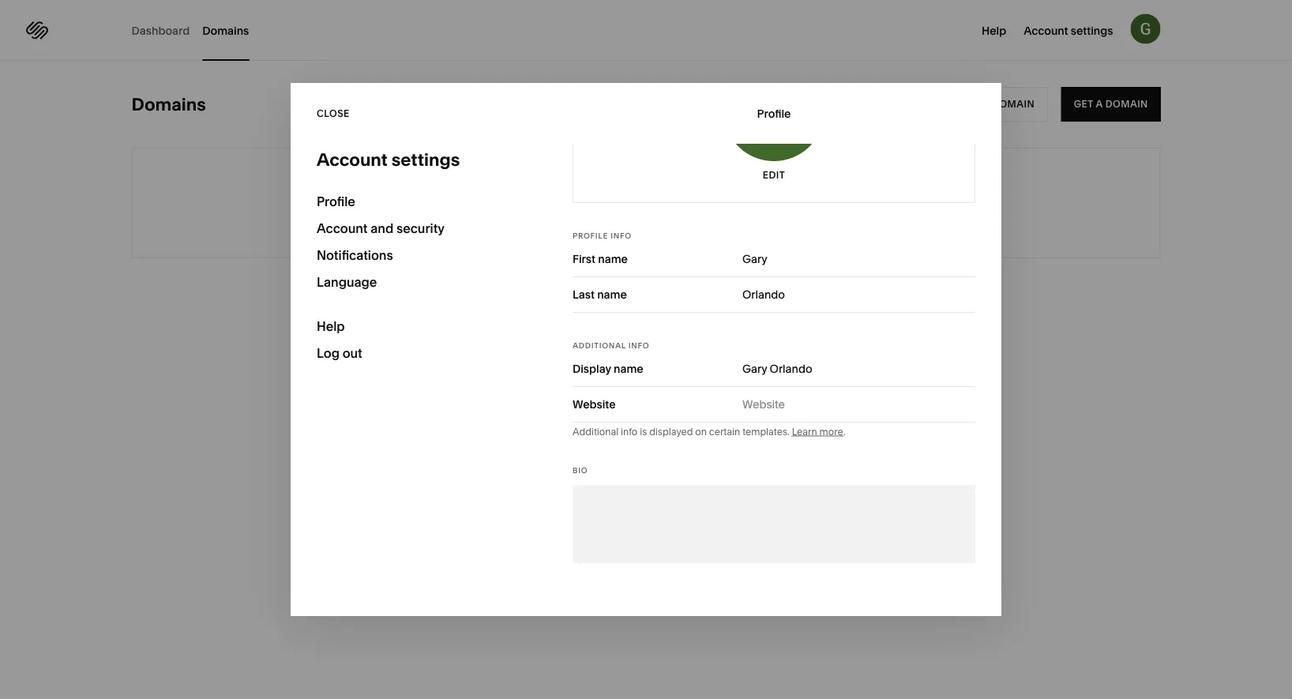 Task type: locate. For each thing, give the bounding box(es) containing it.
0 horizontal spatial account settings
[[317, 149, 460, 170]]

a right "transfer" at top
[[983, 98, 990, 110]]

1 horizontal spatial a
[[1096, 98, 1103, 110]]

domains
[[202, 24, 249, 37], [132, 94, 206, 115]]

1 vertical spatial account settings
[[317, 149, 460, 170]]

dashboard
[[132, 24, 190, 37]]

close button
[[317, 83, 350, 144]]

additional
[[573, 341, 626, 350], [573, 426, 619, 438]]

tab list
[[132, 0, 262, 61]]

account settings link
[[1024, 22, 1114, 38]]

domain
[[993, 98, 1035, 110], [1106, 98, 1148, 110]]

0 vertical spatial profile
[[757, 107, 791, 120]]

tab list containing dashboard
[[132, 0, 262, 61]]

0 vertical spatial help link
[[982, 22, 1007, 38]]

a for transfer
[[983, 98, 990, 110]]

0 vertical spatial help
[[982, 24, 1007, 37]]

info
[[611, 231, 632, 241], [629, 341, 650, 350], [621, 426, 638, 438]]

more
[[820, 426, 844, 438]]

account inside 'link'
[[317, 220, 368, 236]]

name for last name
[[597, 288, 627, 302]]

0 vertical spatial domains
[[202, 24, 249, 37]]

info left the is
[[621, 426, 638, 438]]

additional info is displayed on certain templates. learn more .
[[573, 426, 846, 438]]

help up log
[[317, 318, 345, 334]]

0 horizontal spatial settings
[[392, 149, 460, 170]]

1 additional from the top
[[573, 341, 626, 350]]

additional down website
[[573, 426, 619, 438]]

a for get
[[1096, 98, 1103, 110]]

domains inside tab list
[[202, 24, 249, 37]]

close
[[317, 107, 350, 119]]

domains right dashboard
[[202, 24, 249, 37]]

0 horizontal spatial help link
[[317, 313, 521, 340]]

0 vertical spatial account
[[1024, 24, 1069, 37]]

a
[[983, 98, 990, 110], [1096, 98, 1103, 110]]

2 vertical spatial name
[[614, 363, 644, 376]]

1 horizontal spatial help link
[[982, 22, 1007, 38]]

info up first name
[[611, 231, 632, 241]]

0 horizontal spatial domain
[[993, 98, 1035, 110]]

2 additional from the top
[[573, 426, 619, 438]]

1 horizontal spatial settings
[[1071, 24, 1114, 37]]

0 vertical spatial name
[[598, 253, 628, 266]]

1 vertical spatial help link
[[317, 313, 521, 340]]

a inside transfer a domain link
[[983, 98, 990, 110]]

1 vertical spatial account
[[317, 149, 388, 170]]

1 vertical spatial profile
[[317, 194, 355, 209]]

language link
[[317, 269, 521, 296]]

help link down the language link
[[317, 313, 521, 340]]

0 vertical spatial additional
[[573, 341, 626, 350]]

account settings
[[1024, 24, 1114, 37], [317, 149, 460, 170]]

2 vertical spatial account
[[317, 220, 368, 236]]

display
[[573, 363, 611, 376]]

on
[[696, 426, 707, 438]]

1 horizontal spatial domain
[[1106, 98, 1148, 110]]

help link left account settings link
[[982, 22, 1007, 38]]

1 vertical spatial additional
[[573, 426, 619, 438]]

name right last
[[597, 288, 627, 302]]

info up display name
[[629, 341, 650, 350]]

name for display name
[[614, 363, 644, 376]]

profile up account and security
[[317, 194, 355, 209]]

domain for transfer a domain
[[993, 98, 1035, 110]]

bio
[[573, 466, 588, 476]]

additional info
[[573, 341, 650, 350]]

0 horizontal spatial profile
[[317, 194, 355, 209]]

help link
[[982, 22, 1007, 38], [317, 313, 521, 340]]

info for display name
[[629, 341, 650, 350]]

1 vertical spatial help
[[317, 318, 345, 334]]

domains down dashboard
[[132, 94, 206, 115]]

profile
[[757, 107, 791, 120], [317, 194, 355, 209], [573, 231, 609, 241]]

security
[[397, 220, 445, 236]]

account settings up profile link
[[317, 149, 460, 170]]

help
[[982, 24, 1007, 37], [317, 318, 345, 334]]

0 vertical spatial settings
[[1071, 24, 1114, 37]]

1 vertical spatial name
[[597, 288, 627, 302]]

name down additional info
[[614, 363, 644, 376]]

settings up get
[[1071, 24, 1114, 37]]

.
[[844, 426, 846, 438]]

name down profile info
[[598, 253, 628, 266]]

display name
[[573, 363, 644, 376]]

additional up display in the left of the page
[[573, 341, 626, 350]]

account settings up get
[[1024, 24, 1114, 37]]

domains button
[[202, 0, 249, 61]]

domains
[[624, 192, 697, 214]]

log
[[317, 345, 340, 361]]

displayed
[[650, 426, 693, 438]]

2 a from the left
[[1096, 98, 1103, 110]]

name
[[598, 253, 628, 266], [597, 288, 627, 302], [614, 363, 644, 376]]

a right get
[[1096, 98, 1103, 110]]

log out
[[317, 345, 362, 361]]

additional for additional info
[[573, 341, 626, 350]]

0 vertical spatial info
[[611, 231, 632, 241]]

domain right get
[[1106, 98, 1148, 110]]

1 horizontal spatial help
[[982, 24, 1007, 37]]

1 horizontal spatial profile
[[573, 231, 609, 241]]

get
[[1074, 98, 1094, 110]]

0 horizontal spatial help
[[317, 318, 345, 334]]

1 vertical spatial info
[[629, 341, 650, 350]]

settings
[[1071, 24, 1114, 37], [392, 149, 460, 170]]

a inside get a domain link
[[1096, 98, 1103, 110]]

notifications link
[[317, 242, 521, 269]]

profile up edit
[[757, 107, 791, 120]]

1 domain from the left
[[993, 98, 1035, 110]]

0 horizontal spatial a
[[983, 98, 990, 110]]

last
[[573, 288, 595, 302]]

2 domain from the left
[[1106, 98, 1148, 110]]

dashboard button
[[132, 0, 190, 61]]

1 a from the left
[[983, 98, 990, 110]]

account
[[1024, 24, 1069, 37], [317, 149, 388, 170], [317, 220, 368, 236]]

0 vertical spatial account settings
[[1024, 24, 1114, 37]]

help left account settings link
[[982, 24, 1007, 37]]

profile up first
[[573, 231, 609, 241]]

account for help
[[1024, 24, 1069, 37]]

domain right "transfer" at top
[[993, 98, 1035, 110]]

settings up profile link
[[392, 149, 460, 170]]



Task type: vqa. For each thing, say whether or not it's contained in the screenshot.
Account related to Profile
yes



Task type: describe. For each thing, give the bounding box(es) containing it.
learn
[[792, 426, 818, 438]]

edit button
[[763, 162, 786, 190]]

transfer a domain link
[[915, 87, 1049, 122]]

account and security
[[317, 220, 445, 236]]

first name
[[573, 253, 628, 266]]

out
[[343, 345, 362, 361]]

log out link
[[317, 340, 521, 367]]

help for log
[[317, 318, 345, 334]]

name for first name
[[598, 253, 628, 266]]

notifications
[[317, 247, 393, 263]]

1 vertical spatial settings
[[392, 149, 460, 170]]

no domains
[[596, 192, 697, 214]]

account for profile
[[317, 220, 368, 236]]

get a domain
[[1074, 98, 1148, 110]]

is
[[640, 426, 647, 438]]

certain
[[709, 426, 741, 438]]

learn more link
[[792, 426, 844, 438]]

edit
[[763, 170, 786, 181]]

profile info
[[573, 231, 632, 241]]

no
[[596, 192, 620, 214]]

first
[[573, 253, 596, 266]]

website
[[573, 398, 616, 412]]

language
[[317, 274, 377, 290]]

1 horizontal spatial account settings
[[1024, 24, 1114, 37]]

info for first name
[[611, 231, 632, 241]]

2 horizontal spatial profile
[[757, 107, 791, 120]]

help link for account settings
[[982, 22, 1007, 38]]

1 vertical spatial domains
[[132, 94, 206, 115]]

profile link
[[317, 188, 521, 215]]

2 vertical spatial profile
[[573, 231, 609, 241]]

get a domain link
[[1061, 87, 1161, 122]]

2 vertical spatial info
[[621, 426, 638, 438]]

templates.
[[743, 426, 790, 438]]

domain for get a domain
[[1106, 98, 1148, 110]]

transfer
[[928, 98, 981, 110]]

help link for log out
[[317, 313, 521, 340]]

transfer a domain
[[928, 98, 1035, 110]]

last name
[[573, 288, 627, 302]]

additional for additional info is displayed on certain templates. learn more .
[[573, 426, 619, 438]]

and
[[371, 220, 394, 236]]

account and security link
[[317, 215, 521, 242]]

help for account
[[982, 24, 1007, 37]]



